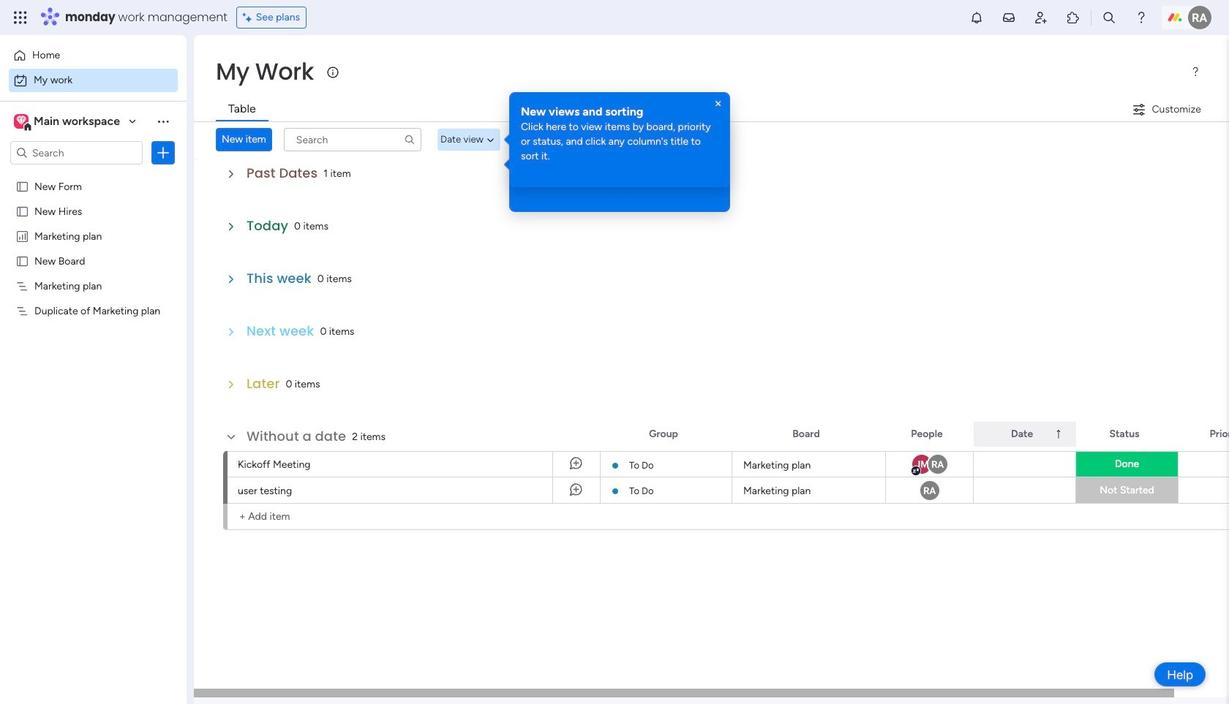 Task type: vqa. For each thing, say whether or not it's contained in the screenshot.
angle down icon
no



Task type: locate. For each thing, give the bounding box(es) containing it.
options image
[[156, 146, 170, 160]]

public board image up public board icon
[[15, 179, 29, 193]]

workspace image
[[14, 113, 29, 129]]

1 vertical spatial option
[[9, 69, 178, 92]]

0 vertical spatial option
[[9, 44, 178, 67]]

public board image
[[15, 179, 29, 193], [15, 254, 29, 268]]

2 close image from the top
[[713, 123, 724, 135]]

2 heading from the top
[[521, 129, 718, 145]]

list box
[[0, 171, 187, 521]]

close image
[[713, 98, 724, 110], [713, 123, 724, 135]]

0 vertical spatial heading
[[521, 104, 718, 120]]

1 heading from the top
[[521, 104, 718, 120]]

1 vertical spatial close image
[[713, 123, 724, 135]]

heading for 2nd close image from the top of the page
[[521, 129, 718, 145]]

help image
[[1134, 10, 1149, 25]]

tab
[[216, 98, 268, 121]]

0 vertical spatial close image
[[713, 98, 724, 110]]

menu image
[[1190, 66, 1201, 78]]

option
[[9, 44, 178, 67], [9, 69, 178, 92], [0, 173, 187, 176]]

0 vertical spatial public board image
[[15, 179, 29, 193]]

see plans image
[[243, 10, 256, 26]]

notifications image
[[969, 10, 984, 25]]

search everything image
[[1102, 10, 1116, 25]]

public board image down public dashboard icon on the left top
[[15, 254, 29, 268]]

None search field
[[284, 128, 421, 151]]

1 public board image from the top
[[15, 179, 29, 193]]

1 vertical spatial heading
[[521, 129, 718, 145]]

2 public board image from the top
[[15, 254, 29, 268]]

heading for 2nd close image from the bottom
[[521, 104, 718, 120]]

column header
[[974, 422, 1076, 447]]

invite members image
[[1034, 10, 1048, 25]]

Search in workspace field
[[31, 144, 122, 161]]

monday marketplace image
[[1066, 10, 1081, 25]]

heading
[[521, 104, 718, 120], [521, 129, 718, 145]]

1 vertical spatial public board image
[[15, 254, 29, 268]]



Task type: describe. For each thing, give the bounding box(es) containing it.
search image
[[404, 134, 415, 146]]

sort image
[[1053, 429, 1065, 440]]

update feed image
[[1002, 10, 1016, 25]]

Filter dashboard by text search field
[[284, 128, 421, 151]]

ruby anderson image
[[1188, 6, 1211, 29]]

workspace image
[[16, 113, 26, 129]]

1 close image from the top
[[713, 98, 724, 110]]

workspace options image
[[156, 114, 170, 129]]

public dashboard image
[[15, 229, 29, 243]]

public board image
[[15, 204, 29, 218]]

select product image
[[13, 10, 28, 25]]

workspace selection element
[[14, 113, 122, 132]]

2 vertical spatial option
[[0, 173, 187, 176]]



